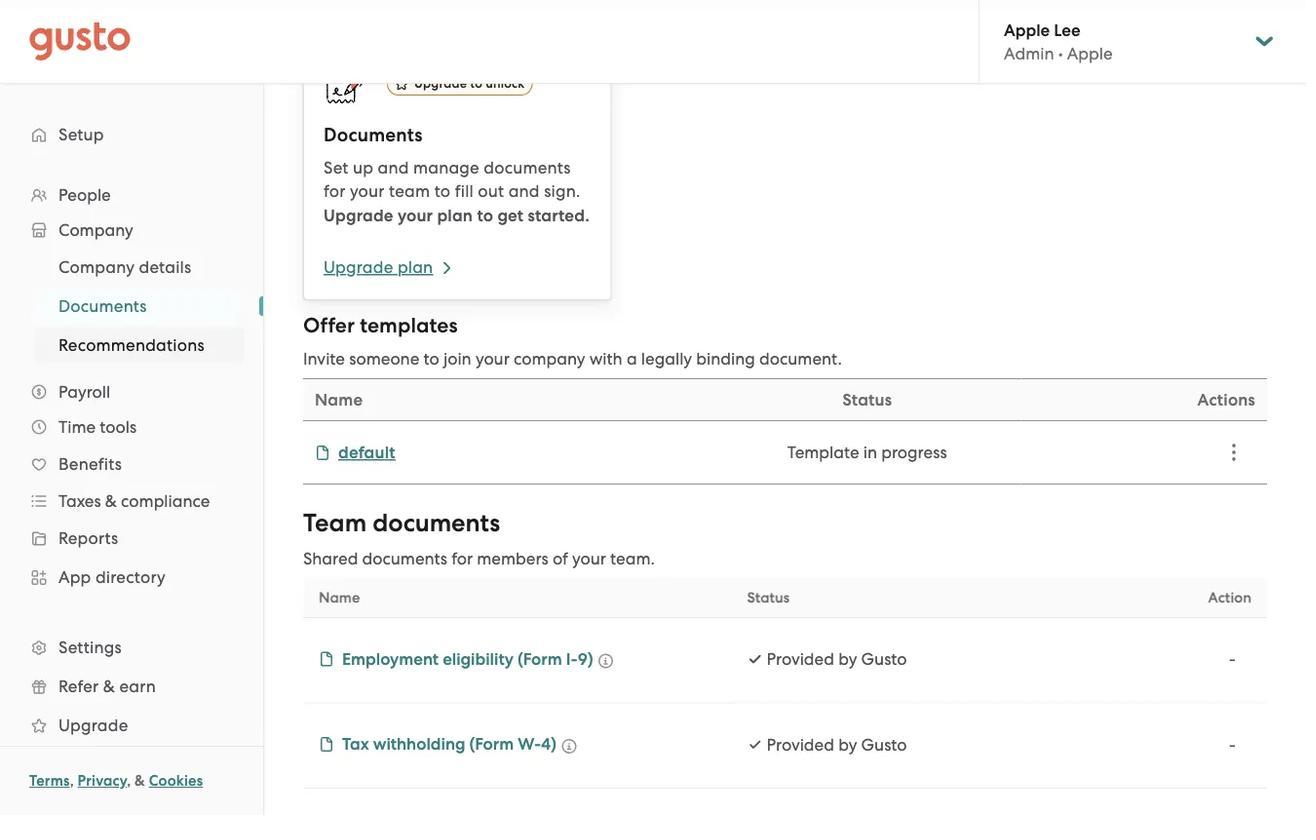 Task type: describe. For each thing, give the bounding box(es) containing it.
team.
[[611, 549, 655, 569]]

people button
[[20, 177, 244, 213]]

gusto for 4)
[[862, 735, 907, 754]]

binding
[[697, 349, 756, 369]]

company details link
[[35, 250, 244, 285]]

provided for employment eligibility (form i-9)
[[767, 649, 835, 669]]

a
[[627, 349, 637, 369]]

1 vertical spatial apple
[[1068, 44, 1113, 63]]

in
[[864, 443, 878, 462]]

documents for shared documents for members of your team.
[[362, 549, 448, 569]]

module__icon___go7vc image right 9)
[[598, 653, 614, 669]]

benefits link
[[20, 447, 244, 482]]

0 horizontal spatial apple
[[1004, 20, 1050, 40]]

time tools button
[[20, 410, 244, 445]]

reports link
[[20, 521, 244, 556]]

company for company details
[[59, 257, 135, 277]]

i-
[[566, 649, 578, 669]]

document.
[[760, 349, 842, 369]]

cookies button
[[149, 769, 203, 793]]

offer templates
[[303, 314, 458, 338]]

privacy
[[78, 772, 127, 790]]

time tools
[[59, 417, 137, 437]]

module__icon___go7vc image right 4)
[[562, 739, 577, 754]]

setup link
[[20, 117, 244, 152]]

2 vertical spatial &
[[135, 772, 145, 790]]

team documents
[[303, 509, 500, 538]]

get
[[498, 205, 524, 225]]

progress
[[882, 443, 947, 462]]

team
[[303, 509, 367, 538]]

details
[[139, 257, 191, 277]]

refer & earn link
[[20, 669, 244, 704]]

refer
[[59, 677, 99, 696]]

cookies
[[149, 772, 203, 790]]

name for action
[[319, 589, 360, 607]]

of
[[553, 549, 568, 569]]

your right of
[[572, 549, 606, 569]]

settings link
[[20, 630, 244, 665]]

app directory
[[59, 568, 166, 587]]

documents for team documents
[[373, 509, 500, 538]]

tools
[[100, 417, 137, 437]]

list containing company details
[[0, 248, 263, 365]]

taxes & compliance
[[59, 491, 210, 511]]

1 , from the left
[[70, 772, 74, 790]]

gusto for 9)
[[862, 649, 907, 669]]

with
[[590, 349, 623, 369]]

legally
[[641, 349, 692, 369]]

taxes & compliance button
[[20, 484, 244, 519]]

shared documents for members of your team.
[[303, 549, 655, 569]]

(form for w-
[[470, 734, 514, 754]]

4)
[[541, 734, 557, 754]]

upgrade for upgrade plan
[[324, 257, 393, 277]]

to left join
[[424, 349, 440, 369]]

terms
[[29, 772, 70, 790]]

documents link
[[35, 289, 244, 324]]

terms link
[[29, 772, 70, 790]]

plan inside set up and manage documents for your team to fill out and sign. upgrade your plan to get started.
[[437, 205, 473, 225]]

default
[[338, 442, 396, 462]]

upgrade to unlock
[[414, 76, 525, 91]]

employment eligibility (form i-9) link
[[319, 647, 593, 671]]

app directory link
[[20, 560, 244, 595]]

apple lee admin • apple
[[1004, 20, 1113, 63]]

to left fill
[[435, 181, 451, 201]]

lee
[[1054, 20, 1081, 40]]

w-
[[518, 734, 541, 754]]

invite someone to join your company with a legally binding document.
[[303, 349, 842, 369]]

home image
[[29, 22, 131, 61]]

withholding
[[373, 734, 466, 754]]

0 horizontal spatial and
[[378, 158, 409, 177]]

recommendations link
[[35, 328, 244, 363]]

payroll button
[[20, 374, 244, 410]]

started.
[[528, 205, 590, 225]]

team
[[389, 181, 430, 201]]

- for tax withholding (form w-4)
[[1229, 735, 1236, 754]]

0 vertical spatial documents
[[324, 124, 423, 146]]

•
[[1059, 44, 1063, 63]]

your down team
[[398, 205, 433, 225]]



Task type: locate. For each thing, give the bounding box(es) containing it.
module__icon___go7vc image left tax
[[319, 737, 334, 752]]

to
[[470, 76, 483, 91], [435, 181, 451, 201], [477, 205, 494, 225], [424, 349, 440, 369]]

manage
[[413, 158, 480, 177]]

status for action
[[747, 589, 790, 607]]

for left members
[[452, 549, 473, 569]]

default link
[[315, 442, 396, 462]]

upgrade plan
[[324, 257, 433, 277]]

1 vertical spatial status
[[747, 589, 790, 607]]

earn
[[119, 677, 156, 696]]

tax withholding (form w-4)
[[342, 734, 557, 754]]

your right join
[[476, 349, 510, 369]]

directory
[[95, 568, 166, 587]]

-
[[1229, 649, 1236, 669], [1229, 735, 1236, 754]]

apple right •
[[1068, 44, 1113, 63]]

0 vertical spatial documents
[[484, 158, 571, 177]]

by for employment eligibility (form i-9)
[[839, 649, 858, 669]]

2 by from the top
[[839, 735, 858, 754]]

0 vertical spatial gusto
[[862, 649, 907, 669]]

upgrade inside set up and manage documents for your team to fill out and sign. upgrade your plan to get started.
[[324, 205, 394, 225]]

company for company
[[59, 220, 133, 240]]

action
[[1209, 589, 1252, 607]]

(form inside employment eligibility (form i-9) link
[[518, 649, 562, 669]]

plan
[[437, 205, 473, 225], [398, 257, 433, 277]]

upgrade for upgrade
[[59, 716, 128, 735]]

module__icon___go7vc image inside employment eligibility (form i-9) link
[[319, 651, 334, 667]]

time
[[59, 417, 96, 437]]

eligibility
[[443, 649, 514, 669]]

set
[[324, 158, 349, 177]]

actions
[[1198, 390, 1256, 410]]

app
[[59, 568, 91, 587]]

people
[[59, 185, 111, 205]]

0 vertical spatial and
[[378, 158, 409, 177]]

recommendations
[[59, 335, 205, 355]]

& for compliance
[[105, 491, 117, 511]]

setup
[[59, 125, 104, 144]]

module__icon___go7vc image left the employment
[[319, 651, 334, 667]]

members
[[477, 549, 549, 569]]

1 vertical spatial company
[[59, 257, 135, 277]]

admin
[[1004, 44, 1055, 63]]

1 provided from the top
[[767, 649, 835, 669]]

&
[[105, 491, 117, 511], [103, 677, 115, 696], [135, 772, 145, 790]]

and
[[378, 158, 409, 177], [509, 181, 540, 201]]

1 vertical spatial by
[[839, 735, 858, 754]]

gusto navigation element
[[0, 84, 263, 815]]

2 list from the top
[[0, 248, 263, 365]]

1 vertical spatial documents
[[59, 296, 147, 316]]

documents up up
[[324, 124, 423, 146]]

upgrade up the offer templates
[[324, 257, 393, 277]]

0 vertical spatial provided by gusto
[[767, 649, 907, 669]]

0 vertical spatial company
[[59, 220, 133, 240]]

status for actions
[[843, 390, 892, 410]]

2 gusto from the top
[[862, 735, 907, 754]]

1 list from the top
[[0, 177, 263, 784]]

1 vertical spatial and
[[509, 181, 540, 201]]

fill
[[455, 181, 474, 201]]

to down out on the left
[[477, 205, 494, 225]]

1 vertical spatial for
[[452, 549, 473, 569]]

terms , privacy , & cookies
[[29, 772, 203, 790]]

& right taxes
[[105, 491, 117, 511]]

status
[[843, 390, 892, 410], [747, 589, 790, 607]]

upgrade down "refer & earn"
[[59, 716, 128, 735]]

1 vertical spatial (form
[[470, 734, 514, 754]]

& for earn
[[103, 677, 115, 696]]

shared
[[303, 549, 358, 569]]

reports
[[59, 529, 118, 548]]

0 vertical spatial provided
[[767, 649, 835, 669]]

plan up templates
[[398, 257, 433, 277]]

upgrade left unlock
[[414, 76, 467, 91]]

1 horizontal spatial plan
[[437, 205, 473, 225]]

documents
[[484, 158, 571, 177], [373, 509, 500, 538], [362, 549, 448, 569]]

your down up
[[350, 181, 385, 201]]

upgrade link
[[20, 708, 244, 743]]

1 vertical spatial name
[[319, 589, 360, 607]]

tax withholding (form w-4) link
[[319, 733, 557, 757]]

company down company dropdown button
[[59, 257, 135, 277]]

company
[[514, 349, 586, 369]]

1 horizontal spatial ,
[[127, 772, 131, 790]]

tax
[[342, 734, 369, 754]]

0 horizontal spatial plan
[[398, 257, 433, 277]]

(form left i- at left
[[518, 649, 562, 669]]

, left privacy at the left bottom of the page
[[70, 772, 74, 790]]

employment
[[342, 649, 439, 669]]

name for actions
[[315, 390, 363, 410]]

,
[[70, 772, 74, 790], [127, 772, 131, 790]]

template
[[788, 443, 860, 462]]

2 provided by gusto from the top
[[767, 735, 907, 754]]

list
[[0, 177, 263, 784], [0, 248, 263, 365]]

module__icon___go7vc image
[[319, 651, 334, 667], [598, 653, 614, 669], [319, 737, 334, 752], [562, 739, 577, 754]]

documents
[[324, 124, 423, 146], [59, 296, 147, 316]]

employment eligibility (form i-9)
[[342, 649, 593, 669]]

sign.
[[544, 181, 581, 201]]

0 vertical spatial status
[[843, 390, 892, 410]]

1 horizontal spatial status
[[843, 390, 892, 410]]

to left unlock
[[470, 76, 483, 91]]

, left cookies button
[[127, 772, 131, 790]]

2 company from the top
[[59, 257, 135, 277]]

0 vertical spatial for
[[324, 181, 346, 201]]

company button
[[20, 213, 244, 248]]

documents up shared documents for members of your team.
[[373, 509, 500, 538]]

(form for i-
[[518, 649, 562, 669]]

by for tax withholding (form w-4)
[[839, 735, 858, 754]]

company down "people"
[[59, 220, 133, 240]]

gusto
[[862, 649, 907, 669], [862, 735, 907, 754]]

(form inside tax withholding (form w-4) link
[[470, 734, 514, 754]]

someone
[[349, 349, 420, 369]]

1 vertical spatial provided by gusto
[[767, 735, 907, 754]]

1 provided by gusto from the top
[[767, 649, 907, 669]]

1 vertical spatial documents
[[373, 509, 500, 538]]

documents down team documents
[[362, 549, 448, 569]]

- for employment eligibility (form i-9)
[[1229, 649, 1236, 669]]

payroll
[[59, 382, 110, 402]]

& inside dropdown button
[[105, 491, 117, 511]]

list containing people
[[0, 177, 263, 784]]

& left cookies button
[[135, 772, 145, 790]]

documents down company details
[[59, 296, 147, 316]]

your
[[350, 181, 385, 201], [398, 205, 433, 225], [476, 349, 510, 369], [572, 549, 606, 569]]

template in progress
[[788, 443, 947, 462]]

name down 'shared'
[[319, 589, 360, 607]]

(form
[[518, 649, 562, 669], [470, 734, 514, 754]]

documents inside set up and manage documents for your team to fill out and sign. upgrade your plan to get started.
[[484, 158, 571, 177]]

upgrade
[[414, 76, 467, 91], [324, 205, 394, 225], [324, 257, 393, 277], [59, 716, 128, 735]]

0 horizontal spatial documents
[[59, 296, 147, 316]]

out
[[478, 181, 504, 201]]

and up team
[[378, 158, 409, 177]]

0 vertical spatial &
[[105, 491, 117, 511]]

documents inside gusto navigation element
[[59, 296, 147, 316]]

for inside set up and manage documents for your team to fill out and sign. upgrade your plan to get started.
[[324, 181, 346, 201]]

2 - from the top
[[1229, 735, 1236, 754]]

1 gusto from the top
[[862, 649, 907, 669]]

apple up admin
[[1004, 20, 1050, 40]]

0 vertical spatial (form
[[518, 649, 562, 669]]

compliance
[[121, 491, 210, 511]]

1 horizontal spatial and
[[509, 181, 540, 201]]

join
[[444, 349, 472, 369]]

(form left w-
[[470, 734, 514, 754]]

0 vertical spatial -
[[1229, 649, 1236, 669]]

provided by gusto
[[767, 649, 907, 669], [767, 735, 907, 754]]

2 vertical spatial documents
[[362, 549, 448, 569]]

2 provided from the top
[[767, 735, 835, 754]]

1 horizontal spatial documents
[[324, 124, 423, 146]]

1 by from the top
[[839, 649, 858, 669]]

refer & earn
[[59, 677, 156, 696]]

company details
[[59, 257, 191, 277]]

documents up 'sign.'
[[484, 158, 571, 177]]

invite
[[303, 349, 345, 369]]

0 vertical spatial plan
[[437, 205, 473, 225]]

up
[[353, 158, 374, 177]]

1 vertical spatial plan
[[398, 257, 433, 277]]

privacy link
[[78, 772, 127, 790]]

0 vertical spatial name
[[315, 390, 363, 410]]

templates
[[360, 314, 458, 338]]

plan down fill
[[437, 205, 473, 225]]

module__icon___go7vc image inside tax withholding (form w-4) link
[[319, 737, 334, 752]]

offer
[[303, 314, 355, 338]]

1 horizontal spatial (form
[[518, 649, 562, 669]]

1 vertical spatial gusto
[[862, 735, 907, 754]]

0 horizontal spatial status
[[747, 589, 790, 607]]

0 horizontal spatial ,
[[70, 772, 74, 790]]

0 vertical spatial by
[[839, 649, 858, 669]]

taxes
[[59, 491, 101, 511]]

provided for tax withholding (form w-4)
[[767, 735, 835, 754]]

set up and manage documents for your team to fill out and sign. upgrade your plan to get started.
[[324, 158, 590, 225]]

& left earn
[[103, 677, 115, 696]]

settings
[[59, 638, 122, 657]]

1 company from the top
[[59, 220, 133, 240]]

benefits
[[59, 454, 122, 474]]

upgrade down up
[[324, 205, 394, 225]]

for down the set
[[324, 181, 346, 201]]

1 horizontal spatial for
[[452, 549, 473, 569]]

0 horizontal spatial (form
[[470, 734, 514, 754]]

2 , from the left
[[127, 772, 131, 790]]

and up get
[[509, 181, 540, 201]]

1 vertical spatial provided
[[767, 735, 835, 754]]

9)
[[578, 649, 593, 669]]

1 vertical spatial -
[[1229, 735, 1236, 754]]

1 - from the top
[[1229, 649, 1236, 669]]

apple
[[1004, 20, 1050, 40], [1068, 44, 1113, 63]]

1 vertical spatial &
[[103, 677, 115, 696]]

company inside dropdown button
[[59, 220, 133, 240]]

0 vertical spatial apple
[[1004, 20, 1050, 40]]

1 horizontal spatial apple
[[1068, 44, 1113, 63]]

provided by gusto for employment eligibility (form i-9)
[[767, 649, 907, 669]]

name down the invite
[[315, 390, 363, 410]]

provided by gusto for tax withholding (form w-4)
[[767, 735, 907, 754]]

upgrade for upgrade to unlock
[[414, 76, 467, 91]]

0 horizontal spatial for
[[324, 181, 346, 201]]

unlock
[[486, 76, 525, 91]]

& inside "link"
[[103, 677, 115, 696]]

upgrade inside gusto navigation element
[[59, 716, 128, 735]]



Task type: vqa. For each thing, say whether or not it's contained in the screenshot.
"Status" related to Actions
yes



